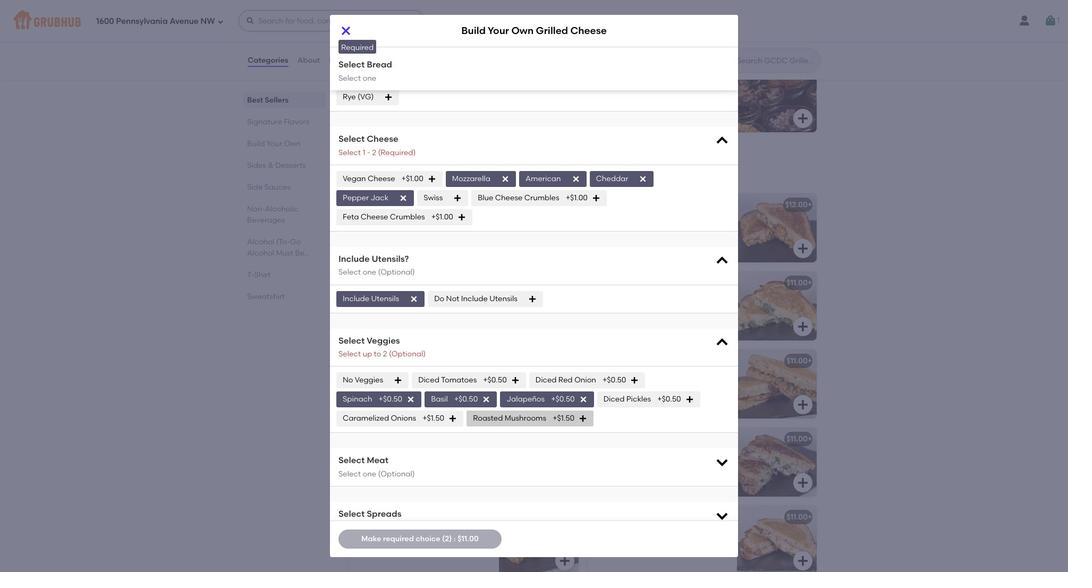 Task type: locate. For each thing, give the bounding box(es) containing it.
1 vertical spatial tomato,
[[356, 461, 385, 470]]

2 vertical spatial own
[[284, 139, 301, 148]]

tomato, inside american cheese, diced tomato, bacon
[[447, 215, 477, 224]]

crumbles down patty
[[525, 193, 560, 202]]

1 horizontal spatial 1
[[1058, 16, 1060, 25]]

red left cajun
[[559, 376, 573, 385]]

roasted mushrooms
[[473, 414, 547, 423]]

and left chees,
[[417, 383, 431, 392]]

t-shirt
[[247, 271, 271, 280]]

cheddar inside cheddar and blue cheese, buffalo crunch (diced carrot, celery, onion), ranch and hot sauce
[[356, 294, 388, 303]]

red inside mozzarella, feta cheese, spinach, tomato, diced red onion
[[410, 461, 424, 470]]

+$1.00 right famous at top
[[402, 174, 424, 183]]

american cheese, diced tomato, bacon
[[356, 215, 477, 235]]

mozzarella,
[[356, 450, 396, 459]]

mac inside cheddar cheese, diced jalapeno, pulled pork, mac and chees, bbq sauce
[[399, 383, 415, 392]]

spreads
[[367, 510, 402, 520]]

spinach,
[[665, 294, 697, 303], [447, 450, 478, 459]]

t-
[[247, 271, 254, 280]]

+$1.50 for roasted mushrooms
[[553, 414, 575, 423]]

(optional) right to at the bottom left of page
[[389, 350, 426, 359]]

mozzarella inside mozzarella cheese, spinach, basil, pesto
[[594, 294, 632, 303]]

signature flavors tab
[[247, 116, 322, 128]]

bread
[[367, 33, 392, 43], [367, 60, 392, 70]]

0 horizontal spatial +$1.50
[[423, 414, 445, 423]]

non-alcoholic beverages
[[247, 205, 299, 225]]

a
[[495, 172, 499, 179]]

1 horizontal spatial crunch
[[617, 383, 644, 392]]

or
[[584, 172, 590, 179]]

include for utensils?
[[339, 254, 370, 264]]

0 vertical spatial jack
[[371, 193, 389, 202]]

1 horizontal spatial crumbles
[[525, 193, 560, 202]]

pepper for pepper jack
[[343, 193, 369, 202]]

chees,
[[433, 383, 458, 392]]

0 horizontal spatial spinach,
[[447, 450, 478, 459]]

(optional) inside include utensils? select one (optional)
[[378, 268, 415, 277]]

blue inside cheddar and blue cheese, buffalo crunch (diced carrot, celery, onion), ranch and hot sauce
[[406, 294, 422, 303]]

flavors inside tab
[[284, 118, 310, 127]]

build inside tab
[[247, 139, 265, 148]]

0 horizontal spatial &
[[268, 161, 274, 170]]

feta
[[343, 213, 359, 222], [398, 450, 414, 459]]

1 utensils from the left
[[371, 294, 399, 303]]

0 horizontal spatial swiss
[[356, 528, 375, 537]]

1 vertical spatial (optional)
[[389, 350, 426, 359]]

and down '(diced'
[[381, 315, 395, 324]]

buffalo up include utensils
[[356, 279, 382, 288]]

+$0.50 down tomatoes
[[455, 395, 478, 404]]

1 vertical spatial &
[[606, 172, 611, 179]]

crunch up the diced pickles
[[617, 383, 644, 392]]

crunch inside cheddar and blue cheese, buffalo crunch (diced carrot, celery, onion), ranch and hot sauce
[[356, 304, 383, 313]]

pepper inside pepper jack cheese, chorizo crumble, pico de gallo, avocado crema
[[594, 215, 620, 224]]

cajun
[[594, 383, 616, 392]]

2 vertical spatial (optional)
[[378, 470, 415, 479]]

0 vertical spatial mozzarella
[[452, 174, 491, 183]]

utensils right not
[[490, 294, 518, 303]]

sauce down "pulled"
[[356, 393, 379, 402]]

signature
[[247, 118, 282, 127], [347, 157, 402, 170], [400, 172, 430, 179]]

sellers up "on"
[[375, 36, 412, 49]]

1 select from the top
[[339, 33, 365, 43]]

2 vertical spatial jack
[[672, 372, 690, 381]]

signature for signature flavors gcdc's famous signature flavors: available as a grilled cheese, patty melt, or mac & cheese bowl.
[[347, 157, 402, 170]]

1 horizontal spatial flavors
[[404, 157, 445, 170]]

utensils
[[371, 294, 399, 303], [490, 294, 518, 303]]

(optional) for include utensils?
[[378, 268, 415, 277]]

4 select from the top
[[339, 74, 361, 83]]

0 vertical spatial bread
[[367, 33, 392, 43]]

bbq down jalapeno,
[[460, 383, 476, 392]]

cheese, inside cheddar and pepper jack cheese, cajun crunch (bell pepper, celery, onion) remoulade
[[692, 372, 721, 381]]

mozzarella up pesto
[[594, 294, 632, 303]]

0 horizontal spatial +$1.00
[[402, 174, 424, 183]]

cheddar down the buffalo blue
[[356, 294, 388, 303]]

(optional) inside select meat select one (optional)
[[378, 470, 415, 479]]

mac right or
[[591, 172, 605, 179]]

cheese, inside cheddar and blue cheese, buffalo crunch (diced carrot, celery, onion), ranch and hot sauce
[[423, 294, 453, 303]]

1 vertical spatial blue
[[384, 279, 400, 288]]

flavors
[[284, 118, 310, 127], [404, 157, 445, 170]]

cheddar for cheddar cheese, diced jalapeno, pulled pork, mac and chees, bbq sauce
[[356, 372, 388, 381]]

your inside tab
[[267, 139, 282, 148]]

signature inside tab
[[247, 118, 282, 127]]

+$1.00 for vegan cheese
[[402, 174, 424, 183]]

spinach, down roasted
[[447, 450, 478, 459]]

(optional) for select meat
[[378, 470, 415, 479]]

celery, down not
[[435, 304, 459, 313]]

include down bacon
[[339, 254, 370, 264]]

$9.50
[[596, 110, 615, 119]]

pepper up crumble,
[[594, 215, 620, 224]]

0 vertical spatial onion
[[575, 376, 597, 385]]

one down meat
[[363, 470, 377, 479]]

+$1.50 right mushrooms
[[553, 414, 575, 423]]

2 inside select cheese select 1 - 2 (required)
[[372, 148, 377, 157]]

2 right to at the bottom left of page
[[383, 350, 387, 359]]

red right meat
[[410, 461, 424, 470]]

1 vertical spatial flavors
[[404, 157, 445, 170]]

7 select from the top
[[339, 268, 361, 277]]

spinach, inside mozzarella cheese, spinach, basil, pesto
[[665, 294, 697, 303]]

onion)
[[594, 393, 617, 402]]

swiss inside swiss cheese, pastrami, sauekraut, mustard
[[356, 528, 375, 537]]

buffalo up onion),
[[455, 294, 480, 303]]

buffalo inside cheddar and blue cheese, buffalo crunch (diced carrot, celery, onion), ranch and hot sauce
[[455, 294, 480, 303]]

1 vertical spatial best
[[247, 96, 263, 105]]

swiss up mustard
[[356, 528, 375, 537]]

0 horizontal spatial red
[[410, 461, 424, 470]]

utensils up '(diced'
[[371, 294, 399, 303]]

0 vertical spatial +$1.00
[[402, 174, 424, 183]]

2 horizontal spatial grilled
[[652, 98, 676, 107]]

1 vertical spatial crumbles
[[390, 213, 425, 222]]

categories
[[248, 56, 289, 65]]

sellers for best sellers
[[265, 96, 289, 105]]

best inside best sellers most ordered on grubhub
[[347, 36, 372, 49]]

american for american
[[526, 174, 561, 183]]

$11.00 +
[[549, 200, 575, 209], [549, 279, 575, 288], [787, 279, 813, 288], [787, 357, 813, 366], [787, 435, 813, 444], [787, 513, 813, 522]]

blue down the as
[[478, 193, 494, 202]]

2 inside select veggies select up to 2 (optional)
[[383, 350, 387, 359]]

cheddar
[[596, 174, 629, 183], [356, 294, 388, 303], [356, 372, 388, 381], [594, 372, 626, 381]]

mozzarella left a
[[452, 174, 491, 183]]

(diced
[[384, 304, 407, 313]]

1 vertical spatial feta
[[398, 450, 414, 459]]

tomatoes
[[441, 376, 477, 385]]

1 vertical spatial jack
[[622, 215, 640, 224]]

1 horizontal spatial +$1.50
[[553, 414, 575, 423]]

goddess
[[618, 279, 650, 288]]

feta inside mozzarella, feta cheese, spinach, tomato, diced red onion
[[398, 450, 414, 459]]

1 vertical spatial pepper
[[594, 215, 620, 224]]

tab
[[247, 237, 322, 259]]

veggies inside select veggies select up to 2 (optional)
[[367, 336, 400, 346]]

-
[[367, 148, 371, 157]]

cheddar cheese, diced jalapeno, pulled pork, mac and chees, bbq sauce
[[356, 372, 481, 402]]

southwest
[[594, 200, 632, 209]]

1 horizontal spatial mac
[[591, 172, 605, 179]]

+$0.50
[[484, 376, 507, 385], [603, 376, 627, 385], [379, 395, 403, 404], [455, 395, 478, 404], [552, 395, 575, 404], [658, 395, 682, 404]]

american up feta cheese crumbles
[[380, 200, 416, 209]]

tomato, down available
[[447, 215, 477, 224]]

sellers up signature flavors
[[265, 96, 289, 105]]

feta down young
[[343, 213, 359, 222]]

1 horizontal spatial grilled
[[536, 25, 568, 37]]

onion
[[575, 376, 597, 385], [426, 461, 448, 470]]

jack inside cheddar and pepper jack cheese, cajun crunch (bell pepper, celery, onion) remoulade
[[672, 372, 690, 381]]

2 horizontal spatial pepper
[[644, 372, 670, 381]]

flavors up build your own tab
[[284, 118, 310, 127]]

diced
[[424, 215, 445, 224], [421, 372, 442, 381], [419, 376, 440, 385], [536, 376, 557, 385], [604, 395, 625, 404], [387, 461, 408, 470]]

2 vertical spatial your
[[267, 139, 282, 148]]

1 horizontal spatial best
[[347, 36, 372, 49]]

1 horizontal spatial &
[[606, 172, 611, 179]]

0 vertical spatial build
[[462, 25, 486, 37]]

veggies right no
[[355, 376, 383, 385]]

1 horizontal spatial celery,
[[693, 383, 716, 392]]

tomato, down mozzarella,
[[356, 461, 385, 470]]

blue down include utensils? select one (optional)
[[384, 279, 400, 288]]

pepper up (bell
[[644, 372, 670, 381]]

2 horizontal spatial jack
[[672, 372, 690, 381]]

sauce inside cheddar and blue cheese, buffalo crunch (diced carrot, celery, onion), ranch and hot sauce
[[412, 315, 434, 324]]

include up the "ranch"
[[343, 294, 370, 303]]

1 horizontal spatial mozzarella
[[594, 294, 632, 303]]

cheddar for cheddar and pepper jack cheese, cajun crunch (bell pepper, celery, onion) remoulade
[[594, 372, 626, 381]]

0 vertical spatial swiss
[[424, 193, 443, 202]]

best for best sellers
[[247, 96, 263, 105]]

chorizo
[[673, 215, 700, 224]]

0 vertical spatial sauce
[[412, 315, 434, 324]]

melt,
[[567, 172, 582, 179]]

2 for cheese
[[372, 148, 377, 157]]

signature down best sellers
[[247, 118, 282, 127]]

0 horizontal spatial jack
[[371, 193, 389, 202]]

feta right meat
[[398, 450, 414, 459]]

2 utensils from the left
[[490, 294, 518, 303]]

0 horizontal spatial crunch
[[356, 304, 383, 313]]

bread up free
[[367, 60, 392, 70]]

0 horizontal spatial 1
[[363, 148, 366, 157]]

$11.00 for cajun image
[[787, 357, 808, 366]]

1 vertical spatial onion
[[426, 461, 448, 470]]

mozzarella for mozzarella
[[452, 174, 491, 183]]

0 horizontal spatial sellers
[[265, 96, 289, 105]]

(optional)
[[378, 268, 415, 277], [389, 350, 426, 359], [378, 470, 415, 479]]

svg image
[[246, 16, 255, 25], [385, 93, 393, 102], [559, 112, 572, 125], [797, 112, 810, 125], [715, 133, 730, 148], [428, 175, 436, 183], [501, 175, 510, 183], [572, 175, 580, 183], [592, 194, 601, 203], [559, 242, 572, 255], [715, 254, 730, 268], [410, 295, 419, 303], [394, 377, 403, 385], [511, 377, 520, 385], [631, 377, 639, 385], [579, 396, 588, 404], [686, 396, 694, 404], [559, 399, 572, 411], [715, 455, 730, 470], [797, 477, 810, 490], [559, 555, 572, 568]]

1 horizontal spatial blue
[[406, 294, 422, 303]]

sauce down carrot, at the left bottom of the page
[[412, 315, 434, 324]]

+$1.00 down melt,
[[566, 193, 588, 202]]

2 vertical spatial pepper
[[644, 372, 670, 381]]

cheddar up cajun
[[594, 372, 626, 381]]

(optional) down utensils? at left top
[[378, 268, 415, 277]]

+$1.50
[[423, 414, 445, 423], [553, 414, 575, 423]]

0 horizontal spatial flavors
[[284, 118, 310, 127]]

1 vertical spatial +$1.00
[[566, 193, 588, 202]]

cheese, inside american cheese, diced tomato, bacon
[[393, 215, 422, 224]]

1 horizontal spatial spinach,
[[665, 294, 697, 303]]

mozzarella cheese, spinach, basil, pesto
[[594, 294, 717, 313]]

your
[[488, 25, 509, 37], [616, 98, 632, 107], [267, 139, 282, 148]]

+$1.50 down basil
[[423, 414, 445, 423]]

bread up ordered at the left of page
[[367, 33, 392, 43]]

sauce inside cheddar cheese, diced jalapeno, pulled pork, mac and chees, bbq sauce
[[356, 393, 379, 402]]

tomato, inside mozzarella, feta cheese, spinach, tomato, diced red onion
[[356, 461, 385, 470]]

sellers inside 'tab'
[[265, 96, 289, 105]]

0 vertical spatial crunch
[[356, 304, 383, 313]]

1 inside button
[[1058, 16, 1060, 25]]

+$0.50 for diced red onion
[[603, 376, 627, 385]]

1 vertical spatial select bread select one
[[339, 60, 392, 83]]

0 vertical spatial american
[[526, 174, 561, 183]]

blue
[[478, 193, 494, 202], [384, 279, 400, 288], [406, 294, 422, 303]]

2 horizontal spatial own
[[633, 98, 650, 107]]

pesto
[[594, 304, 614, 313]]

bacon
[[356, 226, 379, 235]]

1 horizontal spatial red
[[559, 376, 573, 385]]

spinach, left the basil,
[[665, 294, 697, 303]]

$11.00 for green goddess image
[[787, 279, 808, 288]]

$11.00 + for mozzarella cheese, spinach, basil, pesto
[[787, 279, 813, 288]]

swiss for swiss cheese, pastrami, sauekraut, mustard
[[356, 528, 375, 537]]

include utensils? select one (optional)
[[339, 254, 415, 277]]

crumbles for feta cheese crumbles
[[390, 213, 425, 222]]

+$0.50 down the diced red onion
[[552, 395, 575, 404]]

1 one from the top
[[363, 47, 377, 56]]

1600
[[96, 16, 114, 26]]

blue cheese crumbles
[[478, 193, 560, 202]]

veggies up to at the bottom left of page
[[367, 336, 400, 346]]

1 horizontal spatial onion
[[575, 376, 597, 385]]

mac
[[591, 172, 605, 179], [399, 383, 415, 392]]

blue up carrot, at the left bottom of the page
[[406, 294, 422, 303]]

0 vertical spatial select bread select one
[[339, 33, 392, 56]]

include inside include utensils? select one (optional)
[[339, 254, 370, 264]]

diced up jalapeños
[[536, 376, 557, 385]]

&
[[268, 161, 274, 170], [606, 172, 611, 179]]

diced down mozzarella,
[[387, 461, 408, 470]]

diced inside american cheese, diced tomato, bacon
[[424, 215, 445, 224]]

swiss cheese, pastrami, sauekraut, mustard
[[356, 528, 483, 548]]

southwest image
[[738, 193, 817, 263]]

pizza melt
[[594, 513, 631, 522]]

bowl.
[[638, 172, 654, 179]]

up
[[363, 350, 372, 359]]

cheddar inside cheddar cheese, diced jalapeno, pulled pork, mac and chees, bbq sauce
[[356, 372, 388, 381]]

jack up pepper,
[[672, 372, 690, 381]]

0 vertical spatial grilled
[[536, 25, 568, 37]]

onion inside mozzarella, feta cheese, spinach, tomato, diced red onion
[[426, 461, 448, 470]]

0 horizontal spatial crumbles
[[390, 213, 425, 222]]

diced inside mozzarella, feta cheese, spinach, tomato, diced red onion
[[387, 461, 408, 470]]

american for american cheese, diced tomato, bacon
[[356, 215, 391, 224]]

best inside best sellers 'tab'
[[247, 96, 263, 105]]

crumbles down young american
[[390, 213, 425, 222]]

include utensils
[[343, 294, 399, 303]]

pepper
[[343, 193, 369, 202], [594, 215, 620, 224], [644, 372, 670, 381]]

+$1.50 for caramelized onions
[[423, 414, 445, 423]]

0 vertical spatial blue
[[478, 193, 494, 202]]

signature up vegan cheese
[[347, 157, 402, 170]]

$11.00 + for cheddar and pepper jack cheese, cajun crunch (bell pepper, celery, onion) remoulade
[[787, 357, 813, 366]]

jack inside pepper jack cheese, chorizo crumble, pico de gallo, avocado crema
[[622, 215, 640, 224]]

& right sides
[[268, 161, 274, 170]]

diced down the flavors:
[[424, 215, 445, 224]]

1 vertical spatial own
[[633, 98, 650, 107]]

4 one from the top
[[363, 470, 377, 479]]

jack up feta cheese crumbles
[[371, 193, 389, 202]]

& inside signature flavors gcdc's famous signature flavors: available as a grilled cheese, patty melt, or mac & cheese bowl.
[[606, 172, 611, 179]]

6 select from the top
[[339, 148, 361, 157]]

main navigation navigation
[[0, 0, 1069, 41]]

cheese, inside mozzarella cheese, spinach, basil, pesto
[[634, 294, 663, 303]]

red
[[559, 376, 573, 385], [410, 461, 424, 470]]

8 select from the top
[[339, 336, 365, 346]]

american up bacon
[[356, 215, 391, 224]]

one right reviews in the top of the page
[[363, 47, 377, 56]]

1 vertical spatial mac
[[399, 383, 415, 392]]

flavors inside signature flavors gcdc's famous signature flavors: available as a grilled cheese, patty melt, or mac & cheese bowl.
[[404, 157, 445, 170]]

sellers inside best sellers most ordered on grubhub
[[375, 36, 412, 49]]

diced up chees,
[[421, 372, 442, 381]]

0 horizontal spatial best
[[247, 96, 263, 105]]

best up most on the top of the page
[[347, 36, 372, 49]]

and up remoulade
[[628, 372, 643, 381]]

0 horizontal spatial onion
[[426, 461, 448, 470]]

0 horizontal spatial pepper
[[343, 193, 369, 202]]

grilled
[[536, 25, 568, 37], [652, 98, 676, 107], [501, 172, 521, 179]]

and inside cheddar cheese, diced jalapeno, pulled pork, mac and chees, bbq sauce
[[417, 383, 431, 392]]

buffalo blue
[[356, 279, 400, 288]]

(optional) down meat
[[378, 470, 415, 479]]

soup
[[387, 98, 406, 107]]

signature flavors
[[247, 118, 310, 127]]

+$0.50 right jalapeno,
[[484, 376, 507, 385]]

0 vertical spatial 1
[[1058, 16, 1060, 25]]

0 vertical spatial mac
[[591, 172, 605, 179]]

american inside american cheese, diced tomato, bacon
[[356, 215, 391, 224]]

1 vertical spatial swiss
[[356, 528, 375, 537]]

+$0.50 up onion) at the right of the page
[[603, 376, 627, 385]]

flavors up the flavors:
[[404, 157, 445, 170]]

celery, right pepper,
[[693, 383, 716, 392]]

0 vertical spatial tomato,
[[447, 215, 477, 224]]

do not include utensils
[[435, 294, 518, 303]]

2 vertical spatial american
[[356, 215, 391, 224]]

1 vertical spatial crunch
[[617, 383, 644, 392]]

2 +$1.50 from the left
[[553, 414, 575, 423]]

1 vertical spatial sauce
[[356, 393, 379, 402]]

cheddar up "pulled"
[[356, 372, 388, 381]]

about
[[298, 56, 320, 65]]

1 +$1.50 from the left
[[423, 414, 445, 423]]

3 one from the top
[[363, 268, 377, 277]]

signature left the flavors:
[[400, 172, 430, 179]]

best up signature flavors
[[247, 96, 263, 105]]

+$0.50 down pork, in the bottom left of the page
[[379, 395, 403, 404]]

american left melt,
[[526, 174, 561, 183]]

pepper jack
[[343, 193, 389, 202]]

pepper down vegan
[[343, 193, 369, 202]]

mac right pork, in the bottom left of the page
[[399, 383, 415, 392]]

celery, inside cheddar and pepper jack cheese, cajun crunch (bell pepper, celery, onion) remoulade
[[693, 383, 716, 392]]

1 horizontal spatial pepper
[[594, 215, 620, 224]]

select bread select one
[[339, 33, 392, 56], [339, 60, 392, 83]]

2
[[372, 148, 377, 157], [383, 350, 387, 359]]

1 horizontal spatial +$1.00
[[432, 213, 454, 222]]

1 horizontal spatial jack
[[622, 215, 640, 224]]

swiss down the flavors:
[[424, 193, 443, 202]]

+$0.50 down pepper,
[[658, 395, 682, 404]]

+ for cheddar and blue cheese, buffalo crunch (diced carrot, celery, onion), ranch and hot sauce
[[570, 279, 575, 288]]

young
[[356, 200, 378, 209]]

buffalo
[[356, 279, 382, 288], [455, 294, 480, 303]]

0 vertical spatial your
[[488, 25, 509, 37]]

side sauces tab
[[247, 182, 322, 193]]

one up the buffalo blue
[[363, 268, 377, 277]]

1 vertical spatial spinach,
[[447, 450, 478, 459]]

2 right -
[[372, 148, 377, 157]]

svg image
[[1045, 14, 1058, 27], [217, 18, 224, 25], [340, 24, 353, 37], [639, 175, 648, 183], [399, 194, 408, 203], [454, 194, 462, 203], [458, 213, 466, 222], [797, 242, 810, 255], [529, 295, 537, 303], [559, 321, 572, 333], [797, 321, 810, 333], [715, 335, 730, 350], [407, 396, 415, 404], [482, 396, 491, 404], [797, 399, 810, 411], [449, 415, 457, 424], [579, 415, 588, 424], [559, 477, 572, 490], [715, 509, 730, 524], [797, 555, 810, 568]]

cheddar right or
[[596, 174, 629, 183]]

1 vertical spatial signature
[[347, 157, 402, 170]]

+$1.00 down the flavors:
[[432, 213, 454, 222]]

make
[[362, 535, 382, 544]]

bbq left to at the bottom left of page
[[356, 357, 372, 366]]

0 horizontal spatial celery,
[[435, 304, 459, 313]]

$9.50 +
[[596, 110, 619, 119]]

best sellers most ordered on grubhub
[[347, 36, 440, 60]]

best
[[347, 36, 372, 49], [247, 96, 263, 105]]

1 horizontal spatial 2
[[383, 350, 387, 359]]

bbq
[[356, 357, 372, 366], [460, 383, 476, 392]]

+$0.50 for basil
[[455, 395, 478, 404]]

0 vertical spatial sellers
[[375, 36, 412, 49]]

1 horizontal spatial swiss
[[424, 193, 443, 202]]

& right or
[[606, 172, 611, 179]]

0 horizontal spatial mac
[[399, 383, 415, 392]]

+$0.50 for spinach
[[379, 395, 403, 404]]

0 vertical spatial crumbles
[[525, 193, 560, 202]]

build
[[462, 25, 486, 37], [596, 98, 614, 107], [247, 139, 265, 148]]

0 vertical spatial &
[[268, 161, 274, 170]]

cajun image
[[738, 350, 817, 419]]

young american image
[[499, 193, 579, 263]]

select spreads
[[339, 510, 402, 520]]

cheddar inside cheddar and pepper jack cheese, cajun crunch (bell pepper, celery, onion) remoulade
[[594, 372, 626, 381]]

1 vertical spatial your
[[616, 98, 632, 107]]

pepper,
[[663, 383, 691, 392]]

select inside include utensils? select one (optional)
[[339, 268, 361, 277]]

crunch down include utensils
[[356, 304, 383, 313]]

1 horizontal spatial sellers
[[375, 36, 412, 49]]

sellers for best sellers most ordered on grubhub
[[375, 36, 412, 49]]

1 horizontal spatial own
[[512, 25, 534, 37]]

one up (vg)
[[363, 74, 377, 83]]

+$1.00
[[402, 174, 424, 183], [566, 193, 588, 202], [432, 213, 454, 222]]

jack up pico
[[622, 215, 640, 224]]

swiss for swiss
[[424, 193, 443, 202]]

svg image inside 1 button
[[1045, 14, 1058, 27]]

$13.00 +
[[547, 513, 575, 522]]

bbq inside cheddar cheese, diced jalapeno, pulled pork, mac and chees, bbq sauce
[[460, 383, 476, 392]]

1 horizontal spatial build
[[462, 25, 486, 37]]

0 vertical spatial pepper
[[343, 193, 369, 202]]



Task type: vqa. For each thing, say whether or not it's contained in the screenshot.
salad, within A MEAL TO FEED THE WHOLE FAMILY, INCLUDING 4 HALF SANDWICHES, 1 WHOLE SALAD, 1 GROUP SOUP AND 1 WHOLE FRENCH BAGUETTE. SERVES 4-6.
no



Task type: describe. For each thing, give the bounding box(es) containing it.
10 select from the top
[[339, 456, 365, 466]]

veggies for select
[[367, 336, 400, 346]]

signature for signature flavors
[[247, 118, 282, 127]]

pennsylvania
[[116, 16, 168, 26]]

2 select from the top
[[339, 47, 361, 56]]

0 horizontal spatial feta
[[343, 213, 359, 222]]

tomato soup cup $4.00
[[357, 98, 423, 119]]

cheddar for cheddar and blue cheese, buffalo crunch (diced carrot, celery, onion), ranch and hot sauce
[[356, 294, 388, 303]]

Search GCDC Grilled Cheese Bar search field
[[737, 56, 818, 66]]

$12.00
[[786, 200, 808, 209]]

$11.00 for young american image
[[549, 200, 570, 209]]

nw
[[201, 16, 215, 26]]

cheese, inside pepper jack cheese, chorizo crumble, pico de gallo, avocado crema
[[642, 215, 671, 224]]

1 inside select cheese select 1 - 2 (required)
[[363, 148, 366, 157]]

+ for pepper jack cheese, chorizo crumble, pico de gallo, avocado crema
[[808, 200, 813, 209]]

cheese, inside signature flavors gcdc's famous signature flavors: available as a grilled cheese, patty melt, or mac & cheese bowl.
[[523, 172, 548, 179]]

5 select from the top
[[339, 134, 365, 144]]

gluten-free (contains milk)
[[343, 73, 441, 82]]

pico
[[629, 226, 645, 235]]

famous
[[374, 172, 398, 179]]

non-alcoholic beverages tab
[[247, 204, 322, 226]]

1 vertical spatial build
[[596, 98, 614, 107]]

ranch
[[356, 315, 379, 324]]

flavors for signature flavors
[[284, 118, 310, 127]]

mozzarella for mozzarella cheese, spinach, basil, pesto
[[594, 294, 632, 303]]

diced tomatoes
[[419, 376, 477, 385]]

carrot,
[[409, 304, 433, 313]]

$11.00 for truffle herb image
[[787, 435, 808, 444]]

non-
[[247, 205, 265, 214]]

pepper for pepper jack cheese, chorizo crumble, pico de gallo, avocado crema
[[594, 215, 620, 224]]

diced up basil
[[419, 376, 440, 385]]

cheese inside select cheese select 1 - 2 (required)
[[367, 134, 399, 144]]

diced pickles
[[604, 395, 652, 404]]

reviews
[[329, 56, 359, 65]]

12 select from the top
[[339, 510, 365, 520]]

rye (vg)
[[343, 92, 374, 101]]

crumbles for blue cheese crumbles
[[525, 193, 560, 202]]

(2)
[[442, 535, 452, 544]]

tomato
[[357, 98, 385, 107]]

alcoholic
[[265, 205, 299, 214]]

cheddar and blue cheese, buffalo crunch (diced carrot, celery, onion), ranch and hot sauce
[[356, 294, 485, 324]]

mediterranean image
[[499, 428, 579, 497]]

mozzarella, feta cheese, spinach, tomato, diced red onion button
[[349, 428, 579, 497]]

+$1.00 for blue cheese crumbles
[[566, 193, 588, 202]]

(contains
[[388, 73, 423, 82]]

signature flavors gcdc's famous signature flavors: available as a grilled cheese, patty melt, or mac & cheese bowl.
[[347, 157, 654, 179]]

3 select from the top
[[339, 60, 365, 70]]

0 horizontal spatial blue
[[384, 279, 400, 288]]

$12.00 +
[[786, 200, 813, 209]]

flavors:
[[431, 172, 455, 179]]

desserts
[[276, 161, 306, 170]]

free
[[370, 73, 386, 82]]

t-shirt tab
[[247, 270, 322, 281]]

spinach, inside mozzarella, feta cheese, spinach, tomato, diced red onion
[[447, 450, 478, 459]]

1 horizontal spatial your
[[488, 25, 509, 37]]

jack for pepper jack
[[371, 193, 389, 202]]

jalapeños
[[507, 395, 545, 404]]

cheese, inside swiss cheese, pastrami, sauekraut, mustard
[[377, 528, 406, 537]]

+$0.50 for jalapeños
[[552, 395, 575, 404]]

$11.00 for pizza melt image
[[787, 513, 808, 522]]

0 vertical spatial red
[[559, 376, 573, 385]]

basil,
[[699, 294, 717, 303]]

hot
[[397, 315, 410, 324]]

gluten-
[[343, 73, 370, 82]]

cheese, inside mozzarella, feta cheese, spinach, tomato, diced red onion
[[416, 450, 445, 459]]

buffalo blue image
[[499, 272, 579, 341]]

1 select bread select one from the top
[[339, 33, 392, 56]]

(optional) inside select veggies select up to 2 (optional)
[[389, 350, 426, 359]]

pizza melt image
[[738, 506, 817, 573]]

2 horizontal spatial your
[[616, 98, 632, 107]]

caramelized
[[343, 414, 389, 423]]

build your own
[[247, 139, 301, 148]]

pork,
[[380, 383, 397, 392]]

& inside tab
[[268, 161, 274, 170]]

categories button
[[247, 41, 289, 80]]

+$1.00 for feta cheese crumbles
[[432, 213, 454, 222]]

bbq image
[[499, 350, 579, 419]]

truffle herb image
[[738, 428, 817, 497]]

sweatshirt
[[247, 292, 285, 302]]

crema
[[594, 237, 619, 246]]

pickles
[[627, 395, 652, 404]]

cup
[[407, 98, 423, 107]]

young american
[[356, 200, 416, 209]]

sweatshirt tab
[[247, 291, 322, 303]]

melt
[[615, 513, 631, 522]]

green
[[594, 279, 616, 288]]

+$0.50 for diced tomatoes
[[484, 376, 507, 385]]

cheese, inside cheddar cheese, diced jalapeno, pulled pork, mac and chees, bbq sauce
[[390, 372, 419, 381]]

meat
[[367, 456, 389, 466]]

(required)
[[378, 148, 416, 157]]

pulled
[[356, 383, 378, 392]]

on
[[397, 51, 406, 60]]

11 select from the top
[[339, 470, 361, 479]]

$11.00 + for cheddar and blue cheese, buffalo crunch (diced carrot, celery, onion), ranch and hot sauce
[[549, 279, 575, 288]]

one inside include utensils? select one (optional)
[[363, 268, 377, 277]]

select meat select one (optional)
[[339, 456, 415, 479]]

1600 pennsylvania avenue nw
[[96, 16, 215, 26]]

:
[[454, 535, 456, 544]]

available
[[456, 172, 485, 179]]

spinach
[[343, 395, 373, 404]]

$11.00 for the "buffalo blue" image
[[549, 279, 570, 288]]

pepper inside cheddar and pepper jack cheese, cajun crunch (bell pepper, celery, onion) remoulade
[[644, 372, 670, 381]]

1 vertical spatial american
[[380, 200, 416, 209]]

veggies for no
[[355, 376, 383, 385]]

svg image inside main navigation navigation
[[246, 16, 255, 25]]

0 vertical spatial buffalo
[[356, 279, 382, 288]]

0 vertical spatial bbq
[[356, 357, 372, 366]]

+$0.50 for diced pickles
[[658, 395, 682, 404]]

select veggies select up to 2 (optional)
[[339, 336, 426, 359]]

pastrami,
[[408, 528, 442, 537]]

crunch inside cheddar and pepper jack cheese, cajun crunch (bell pepper, celery, onion) remoulade
[[617, 383, 644, 392]]

mac inside signature flavors gcdc's famous signature flavors: available as a grilled cheese, patty melt, or mac & cheese bowl.
[[591, 172, 605, 179]]

cheese inside signature flavors gcdc's famous signature flavors: available as a grilled cheese, patty melt, or mac & cheese bowl.
[[613, 172, 636, 179]]

avocado
[[681, 226, 713, 235]]

(bell
[[646, 383, 662, 392]]

build your own tab
[[247, 138, 322, 149]]

2 horizontal spatial blue
[[478, 193, 494, 202]]

jalapeno,
[[444, 372, 481, 381]]

include for utensils
[[343, 294, 370, 303]]

pizza
[[594, 513, 613, 522]]

2 vertical spatial signature
[[400, 172, 430, 179]]

sides & desserts
[[247, 161, 306, 170]]

one inside select meat select one (optional)
[[363, 470, 377, 479]]

cheddar for cheddar
[[596, 174, 629, 183]]

2 for veggies
[[383, 350, 387, 359]]

reuben image
[[499, 506, 579, 573]]

own inside tab
[[284, 139, 301, 148]]

sides & desserts tab
[[247, 160, 322, 171]]

mustard
[[356, 539, 385, 548]]

1 vertical spatial build your own grilled cheese
[[596, 98, 706, 107]]

0 vertical spatial own
[[512, 25, 534, 37]]

$11.00 + for american cheese, diced tomato, bacon
[[549, 200, 575, 209]]

gcdc's
[[347, 172, 372, 179]]

grilled inside signature flavors gcdc's famous signature flavors: available as a grilled cheese, patty melt, or mac & cheese bowl.
[[501, 172, 521, 179]]

2 select bread select one from the top
[[339, 60, 392, 83]]

caramelized onions
[[343, 414, 416, 423]]

as
[[486, 172, 493, 179]]

beverages
[[247, 216, 285, 225]]

sauces
[[265, 183, 291, 192]]

and up '(diced'
[[390, 294, 404, 303]]

+ for swiss cheese, pastrami, sauekraut, mustard
[[570, 513, 575, 522]]

gallo,
[[658, 226, 679, 235]]

flavors for signature flavors gcdc's famous signature flavors: available as a grilled cheese, patty melt, or mac & cheese bowl.
[[404, 157, 445, 170]]

roasted
[[473, 414, 503, 423]]

no veggies
[[343, 376, 383, 385]]

most
[[347, 51, 365, 60]]

onion),
[[460, 304, 485, 313]]

0 vertical spatial build your own grilled cheese
[[462, 25, 607, 37]]

1 button
[[1045, 11, 1060, 30]]

1 bread from the top
[[367, 33, 392, 43]]

mozzarella, feta cheese, spinach, tomato, diced red onion
[[356, 450, 478, 470]]

reviews button
[[329, 41, 359, 80]]

remoulade
[[619, 393, 660, 402]]

de
[[647, 226, 657, 235]]

jack for pepper jack cheese, chorizo crumble, pico de gallo, avocado crema
[[622, 215, 640, 224]]

2 bread from the top
[[367, 60, 392, 70]]

and inside cheddar and pepper jack cheese, cajun crunch (bell pepper, celery, onion) remoulade
[[628, 372, 643, 381]]

choice
[[416, 535, 441, 544]]

select cheese select 1 - 2 (required)
[[339, 134, 416, 157]]

9 select from the top
[[339, 350, 361, 359]]

green goddess image
[[738, 272, 817, 341]]

sauekraut,
[[444, 528, 483, 537]]

+ for cheddar and pepper jack cheese, cajun crunch (bell pepper, celery, onion) remoulade
[[808, 357, 813, 366]]

celery, inside cheddar and blue cheese, buffalo crunch (diced carrot, celery, onion), ranch and hot sauce
[[435, 304, 459, 313]]

2 one from the top
[[363, 74, 377, 83]]

include up onion),
[[461, 294, 488, 303]]

best sellers tab
[[247, 95, 322, 106]]

rye
[[343, 92, 356, 101]]

diced inside cheddar cheese, diced jalapeno, pulled pork, mac and chees, bbq sauce
[[421, 372, 442, 381]]

+ for american cheese, diced tomato, bacon
[[570, 200, 575, 209]]

basil
[[431, 395, 448, 404]]

do
[[435, 294, 445, 303]]

diced down cajun
[[604, 395, 625, 404]]

best for best sellers most ordered on grubhub
[[347, 36, 372, 49]]

vegan cheese
[[343, 174, 395, 183]]

+ for mozzarella cheese, spinach, basil, pesto
[[808, 279, 813, 288]]



